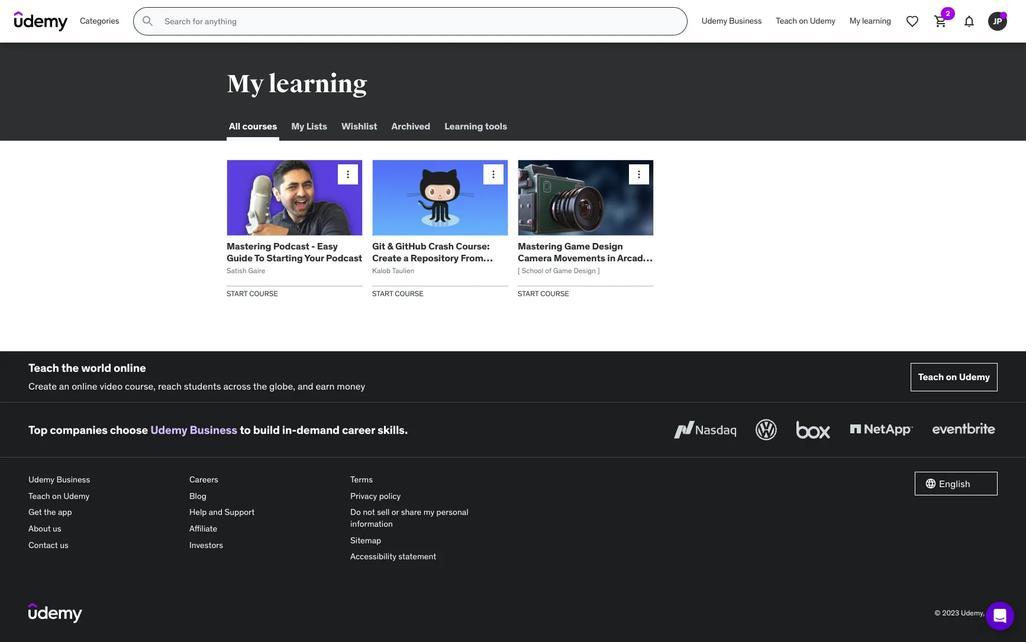 Task type: describe. For each thing, give the bounding box(es) containing it.
personal
[[436, 507, 468, 518]]

1 horizontal spatial the
[[61, 361, 79, 375]]

top
[[28, 423, 47, 437]]

course options image
[[342, 169, 354, 180]]

careers
[[189, 475, 218, 485]]

wishlist link
[[339, 112, 380, 141]]

blog link
[[189, 489, 341, 505]]

arcade
[[617, 252, 648, 264]]

english button
[[915, 472, 998, 496]]

money
[[337, 380, 365, 392]]

careers link
[[189, 472, 341, 489]]

0 horizontal spatial teach on udemy link
[[28, 489, 180, 505]]

terms
[[350, 475, 373, 485]]

2 link
[[927, 7, 955, 36]]

top companies choose udemy business to build in-demand career skills.
[[28, 423, 408, 437]]

mastering podcast -  easy guide to starting your podcast link
[[227, 240, 362, 264]]

business for udemy business
[[729, 16, 762, 26]]

udemy,
[[961, 609, 985, 617]]

blog
[[189, 491, 206, 502]]

1 vertical spatial game
[[553, 266, 572, 275]]

starting
[[266, 252, 303, 264]]

[
[[518, 266, 520, 275]]

build
[[253, 423, 280, 437]]

from
[[461, 252, 483, 264]]

information
[[350, 519, 393, 530]]

to
[[240, 423, 251, 437]]

to
[[254, 252, 264, 264]]

notifications image
[[962, 14, 976, 28]]

1 horizontal spatial teach on udemy link
[[769, 7, 842, 36]]

skills.
[[377, 423, 408, 437]]

2
[[946, 9, 950, 18]]

repository
[[411, 252, 459, 264]]

all courses
[[229, 120, 277, 132]]

archived
[[391, 120, 430, 132]]

start course for mastering podcast -  easy guide to starting your podcast
[[227, 289, 278, 298]]

teach inside udemy business teach on udemy get the app about us contact us
[[28, 491, 50, 502]]

course for mastering game design camera movements in arcade studio
[[540, 289, 569, 298]]

on inside udemy business teach on udemy get the app about us contact us
[[52, 491, 61, 502]]

accessibility
[[350, 552, 396, 562]]

world
[[81, 361, 111, 375]]

globe,
[[269, 380, 295, 392]]

-
[[311, 240, 315, 252]]

and inside teach the world online create an online video course, reach students across the globe, and earn money
[[298, 380, 313, 392]]

demand
[[296, 423, 340, 437]]

course options image for git & github crash course: create a repository from scratch!
[[488, 169, 499, 180]]

shopping cart with 2 items image
[[934, 14, 948, 28]]

kalob taulien
[[372, 266, 414, 275]]

choose
[[110, 423, 148, 437]]

all courses link
[[227, 112, 279, 141]]

mastering podcast -  easy guide to starting your podcast satish gaire
[[227, 240, 362, 275]]

my for my lists link
[[291, 120, 304, 132]]

easy
[[317, 240, 338, 252]]

1 vertical spatial udemy image
[[28, 603, 82, 624]]

github
[[395, 240, 426, 252]]

the inside udemy business teach on udemy get the app about us contact us
[[44, 507, 56, 518]]

companies
[[50, 423, 108, 437]]

support
[[225, 507, 255, 518]]

0 vertical spatial us
[[53, 524, 61, 534]]

school
[[522, 266, 543, 275]]

&
[[387, 240, 393, 252]]

about us link
[[28, 521, 180, 538]]

0 vertical spatial udemy image
[[14, 11, 68, 31]]

contact
[[28, 540, 58, 551]]

learning tools link
[[442, 112, 510, 141]]

inc.
[[986, 609, 998, 617]]

wishlist image
[[905, 14, 920, 28]]

udemy business
[[702, 16, 762, 26]]

share
[[401, 507, 421, 518]]

jp
[[993, 16, 1002, 26]]

crash
[[428, 240, 454, 252]]

taulien
[[392, 266, 414, 275]]

1 vertical spatial online
[[72, 380, 97, 392]]

git
[[372, 240, 385, 252]]

movements
[[554, 252, 605, 264]]

2 horizontal spatial the
[[253, 380, 267, 392]]

or
[[392, 507, 399, 518]]

get
[[28, 507, 42, 518]]

start course for git & github crash course: create a repository from scratch!
[[372, 289, 424, 298]]

sitemap link
[[350, 533, 502, 549]]

1 horizontal spatial online
[[114, 361, 146, 375]]

sitemap
[[350, 535, 381, 546]]

career
[[342, 423, 375, 437]]

camera
[[518, 252, 552, 264]]

satish
[[227, 266, 247, 275]]

lists
[[306, 120, 327, 132]]

not
[[363, 507, 375, 518]]

and inside "careers blog help and support affiliate investors"
[[209, 507, 223, 518]]

studio
[[518, 263, 547, 275]]

in
[[607, 252, 615, 264]]

start for mastering podcast -  easy guide to starting your podcast
[[227, 289, 248, 298]]

reach
[[158, 380, 182, 392]]

business for udemy business teach on udemy get the app about us contact us
[[56, 475, 90, 485]]

1 vertical spatial design
[[574, 266, 596, 275]]

help
[[189, 507, 207, 518]]

jp link
[[983, 7, 1012, 36]]

in-
[[282, 423, 296, 437]]

across
[[223, 380, 251, 392]]

my lists
[[291, 120, 327, 132]]

2 vertical spatial udemy business link
[[28, 472, 180, 489]]

2023
[[942, 609, 959, 617]]

2 horizontal spatial on
[[946, 371, 957, 383]]

english
[[939, 478, 970, 490]]

affiliate link
[[189, 521, 341, 538]]

investors link
[[189, 538, 341, 554]]

mastering for guide
[[227, 240, 271, 252]]

mastering game design camera movements in arcade studio link
[[518, 240, 653, 275]]

courses
[[242, 120, 277, 132]]



Task type: vqa. For each thing, say whether or not it's contained in the screenshot.
Teach inside the Teach the world online Create an online video course, reach students across the globe, and earn money
yes



Task type: locate. For each thing, give the bounding box(es) containing it.
start course down kalob taulien
[[372, 289, 424, 298]]

get the app link
[[28, 505, 180, 521]]

2 vertical spatial on
[[52, 491, 61, 502]]

design inside mastering game design camera movements in arcade studio
[[592, 240, 623, 252]]

1 horizontal spatial learning
[[862, 16, 891, 26]]

3 course from the left
[[540, 289, 569, 298]]

learning
[[862, 16, 891, 26], [268, 69, 367, 99]]

learning tools
[[445, 120, 507, 132]]

2 horizontal spatial business
[[729, 16, 762, 26]]

0 horizontal spatial course options image
[[488, 169, 499, 180]]

the left globe,
[[253, 380, 267, 392]]

0 horizontal spatial start course
[[227, 289, 278, 298]]

course options image for mastering game design camera movements in arcade studio
[[633, 169, 645, 180]]

course
[[249, 289, 278, 298], [395, 289, 424, 298], [540, 289, 569, 298]]

2 horizontal spatial my
[[850, 16, 860, 26]]

game inside mastering game design camera movements in arcade studio
[[564, 240, 590, 252]]

my left wishlist image
[[850, 16, 860, 26]]

your
[[304, 252, 324, 264]]

guide
[[227, 252, 253, 264]]

my
[[423, 507, 434, 518]]

1 horizontal spatial course options image
[[633, 169, 645, 180]]

and right help
[[209, 507, 223, 518]]

netapp image
[[847, 417, 915, 443]]

0 vertical spatial game
[[564, 240, 590, 252]]

1 vertical spatial teach on udemy link
[[910, 363, 998, 392]]

tools
[[485, 120, 507, 132]]

git & github crash course: create a repository from scratch! link
[[372, 240, 493, 275]]

create inside teach the world online create an online video course, reach students across the globe, and earn money
[[28, 380, 57, 392]]

game up [ school of game design ]
[[564, 240, 590, 252]]

1 mastering from the left
[[227, 240, 271, 252]]

help and support link
[[189, 505, 341, 521]]

start course
[[227, 289, 278, 298], [372, 289, 424, 298], [518, 289, 569, 298]]

scratch!
[[372, 263, 409, 275]]

start course for mastering game design camera movements in arcade studio
[[518, 289, 569, 298]]

do not sell or share my personal information button
[[350, 505, 502, 533]]

mastering inside mastering podcast -  easy guide to starting your podcast satish gaire
[[227, 240, 271, 252]]

accessibility statement link
[[350, 549, 502, 566]]

mastering inside mastering game design camera movements in arcade studio
[[518, 240, 562, 252]]

mastering up gaire
[[227, 240, 271, 252]]

0 vertical spatial learning
[[862, 16, 891, 26]]

box image
[[794, 417, 833, 443]]

2 vertical spatial business
[[56, 475, 90, 485]]

my learning
[[850, 16, 891, 26], [227, 69, 367, 99]]

0 horizontal spatial course
[[249, 289, 278, 298]]

2 start course from the left
[[372, 289, 424, 298]]

mastering up studio
[[518, 240, 562, 252]]

business inside udemy business teach on udemy get the app about us contact us
[[56, 475, 90, 485]]

1 vertical spatial the
[[253, 380, 267, 392]]

udemy business link
[[695, 7, 769, 36], [150, 423, 237, 437], [28, 472, 180, 489]]

0 vertical spatial teach on udemy
[[776, 16, 835, 26]]

1 start from the left
[[227, 289, 248, 298]]

podcast right your
[[326, 252, 362, 264]]

1 horizontal spatial start
[[372, 289, 393, 298]]

0 horizontal spatial teach on udemy
[[776, 16, 835, 26]]

archived link
[[389, 112, 433, 141]]

create
[[372, 252, 401, 264], [28, 380, 57, 392]]

us right about
[[53, 524, 61, 534]]

0 horizontal spatial podcast
[[273, 240, 309, 252]]

kalob
[[372, 266, 391, 275]]

course for mastering podcast -  easy guide to starting your podcast
[[249, 289, 278, 298]]

0 horizontal spatial mastering
[[227, 240, 271, 252]]

affiliate
[[189, 524, 217, 534]]

course:
[[456, 240, 490, 252]]

0 vertical spatial create
[[372, 252, 401, 264]]

teach on udemy for the middle the teach on udemy link
[[776, 16, 835, 26]]

us right contact
[[60, 540, 69, 551]]

0 vertical spatial design
[[592, 240, 623, 252]]

1 vertical spatial teach on udemy
[[918, 371, 990, 383]]

about
[[28, 524, 51, 534]]

1 horizontal spatial create
[[372, 252, 401, 264]]

students
[[184, 380, 221, 392]]

0 horizontal spatial on
[[52, 491, 61, 502]]

online right an
[[72, 380, 97, 392]]

wishlist
[[341, 120, 377, 132]]

small image
[[925, 478, 937, 490]]

the
[[61, 361, 79, 375], [253, 380, 267, 392], [44, 507, 56, 518]]

learning left wishlist image
[[862, 16, 891, 26]]

1 course from the left
[[249, 289, 278, 298]]

0 horizontal spatial learning
[[268, 69, 367, 99]]

0 vertical spatial the
[[61, 361, 79, 375]]

my learning left wishlist image
[[850, 16, 891, 26]]

course down taulien
[[395, 289, 424, 298]]

1 vertical spatial and
[[209, 507, 223, 518]]

my for "my learning" link in the top of the page
[[850, 16, 860, 26]]

1 horizontal spatial and
[[298, 380, 313, 392]]

game
[[564, 240, 590, 252], [553, 266, 572, 275]]

0 horizontal spatial the
[[44, 507, 56, 518]]

start for mastering game design camera movements in arcade studio
[[518, 289, 539, 298]]

0 vertical spatial my learning
[[850, 16, 891, 26]]

teach inside teach the world online create an online video course, reach students across the globe, and earn money
[[28, 361, 59, 375]]

investors
[[189, 540, 223, 551]]

0 vertical spatial teach on udemy link
[[769, 7, 842, 36]]

all
[[229, 120, 240, 132]]

1 start course from the left
[[227, 289, 278, 298]]

the right get
[[44, 507, 56, 518]]

teach on udemy for middle the teach on udemy link
[[918, 371, 990, 383]]

2 horizontal spatial start
[[518, 289, 539, 298]]

course down [ school of game design ]
[[540, 289, 569, 298]]

1 horizontal spatial course
[[395, 289, 424, 298]]

]
[[598, 266, 600, 275]]

[ school of game design ]
[[518, 266, 600, 275]]

teach the world online create an online video course, reach students across the globe, and earn money
[[28, 361, 365, 392]]

2 vertical spatial the
[[44, 507, 56, 518]]

a
[[403, 252, 409, 264]]

2 vertical spatial my
[[291, 120, 304, 132]]

0 horizontal spatial create
[[28, 380, 57, 392]]

learning up lists
[[268, 69, 367, 99]]

0 vertical spatial and
[[298, 380, 313, 392]]

1 horizontal spatial on
[[799, 16, 808, 26]]

contact us link
[[28, 538, 180, 554]]

and
[[298, 380, 313, 392], [209, 507, 223, 518]]

2 vertical spatial teach on udemy link
[[28, 489, 180, 505]]

and left earn
[[298, 380, 313, 392]]

policy
[[379, 491, 401, 502]]

podcast
[[273, 240, 309, 252], [326, 252, 362, 264]]

mastering for movements
[[518, 240, 562, 252]]

2 mastering from the left
[[518, 240, 562, 252]]

2 course options image from the left
[[633, 169, 645, 180]]

0 horizontal spatial online
[[72, 380, 97, 392]]

volkswagen image
[[753, 417, 779, 443]]

course for git & github crash course: create a repository from scratch!
[[395, 289, 424, 298]]

start down satish
[[227, 289, 248, 298]]

my left lists
[[291, 120, 304, 132]]

0 horizontal spatial and
[[209, 507, 223, 518]]

course,
[[125, 380, 156, 392]]

git & github crash course: create a repository from scratch!
[[372, 240, 490, 275]]

us
[[53, 524, 61, 534], [60, 540, 69, 551]]

start course down gaire
[[227, 289, 278, 298]]

0 horizontal spatial my
[[227, 69, 264, 99]]

you have alerts image
[[1000, 12, 1007, 19]]

2 start from the left
[[372, 289, 393, 298]]

1 horizontal spatial mastering
[[518, 240, 562, 252]]

1 horizontal spatial my
[[291, 120, 304, 132]]

statement
[[398, 552, 436, 562]]

create left an
[[28, 380, 57, 392]]

categories
[[80, 16, 119, 26]]

online up course,
[[114, 361, 146, 375]]

start for git & github crash course: create a repository from scratch!
[[372, 289, 393, 298]]

eventbrite image
[[930, 417, 998, 443]]

1 vertical spatial on
[[946, 371, 957, 383]]

2 horizontal spatial course
[[540, 289, 569, 298]]

1 horizontal spatial teach on udemy
[[918, 371, 990, 383]]

0 vertical spatial business
[[729, 16, 762, 26]]

the up an
[[61, 361, 79, 375]]

1 vertical spatial udemy business link
[[150, 423, 237, 437]]

my up all courses
[[227, 69, 264, 99]]

teach on udemy
[[776, 16, 835, 26], [918, 371, 990, 383]]

3 start course from the left
[[518, 289, 569, 298]]

1 vertical spatial my
[[227, 69, 264, 99]]

1 horizontal spatial my learning
[[850, 16, 891, 26]]

1 horizontal spatial business
[[190, 423, 237, 437]]

start down school
[[518, 289, 539, 298]]

design down movements at the right top of the page
[[574, 266, 596, 275]]

terms privacy policy do not sell or share my personal information sitemap accessibility statement
[[350, 475, 468, 562]]

video
[[100, 380, 123, 392]]

udemy image
[[14, 11, 68, 31], [28, 603, 82, 624]]

my learning up my lists
[[227, 69, 367, 99]]

0 vertical spatial online
[[114, 361, 146, 375]]

mastering game design camera movements in arcade studio
[[518, 240, 648, 275]]

create up kalob
[[372, 252, 401, 264]]

udemy business teach on udemy get the app about us contact us
[[28, 475, 90, 551]]

2 horizontal spatial teach on udemy link
[[910, 363, 998, 392]]

1 vertical spatial create
[[28, 380, 57, 392]]

podcast left -
[[273, 240, 309, 252]]

0 vertical spatial on
[[799, 16, 808, 26]]

1 vertical spatial us
[[60, 540, 69, 551]]

1 vertical spatial my learning
[[227, 69, 367, 99]]

2 horizontal spatial start course
[[518, 289, 569, 298]]

on
[[799, 16, 808, 26], [946, 371, 957, 383], [52, 491, 61, 502]]

0 vertical spatial udemy business link
[[695, 7, 769, 36]]

1 course options image from the left
[[488, 169, 499, 180]]

course down gaire
[[249, 289, 278, 298]]

1 vertical spatial business
[[190, 423, 237, 437]]

©
[[935, 609, 941, 617]]

privacy
[[350, 491, 377, 502]]

create inside git & github crash course: create a repository from scratch!
[[372, 252, 401, 264]]

0 vertical spatial my
[[850, 16, 860, 26]]

1 vertical spatial learning
[[268, 69, 367, 99]]

1 horizontal spatial start course
[[372, 289, 424, 298]]

nasdaq image
[[671, 417, 739, 443]]

2 course from the left
[[395, 289, 424, 298]]

design up "]"
[[592, 240, 623, 252]]

start down kalob
[[372, 289, 393, 298]]

business
[[729, 16, 762, 26], [190, 423, 237, 437], [56, 475, 90, 485]]

start course down of
[[518, 289, 569, 298]]

gaire
[[248, 266, 265, 275]]

submit search image
[[141, 14, 155, 28]]

careers blog help and support affiliate investors
[[189, 475, 255, 551]]

0 horizontal spatial start
[[227, 289, 248, 298]]

course options image
[[488, 169, 499, 180], [633, 169, 645, 180]]

0 horizontal spatial business
[[56, 475, 90, 485]]

game right of
[[553, 266, 572, 275]]

3 start from the left
[[518, 289, 539, 298]]

Search for anything text field
[[162, 11, 673, 31]]

0 horizontal spatial my learning
[[227, 69, 367, 99]]

1 horizontal spatial podcast
[[326, 252, 362, 264]]

privacy policy link
[[350, 489, 502, 505]]



